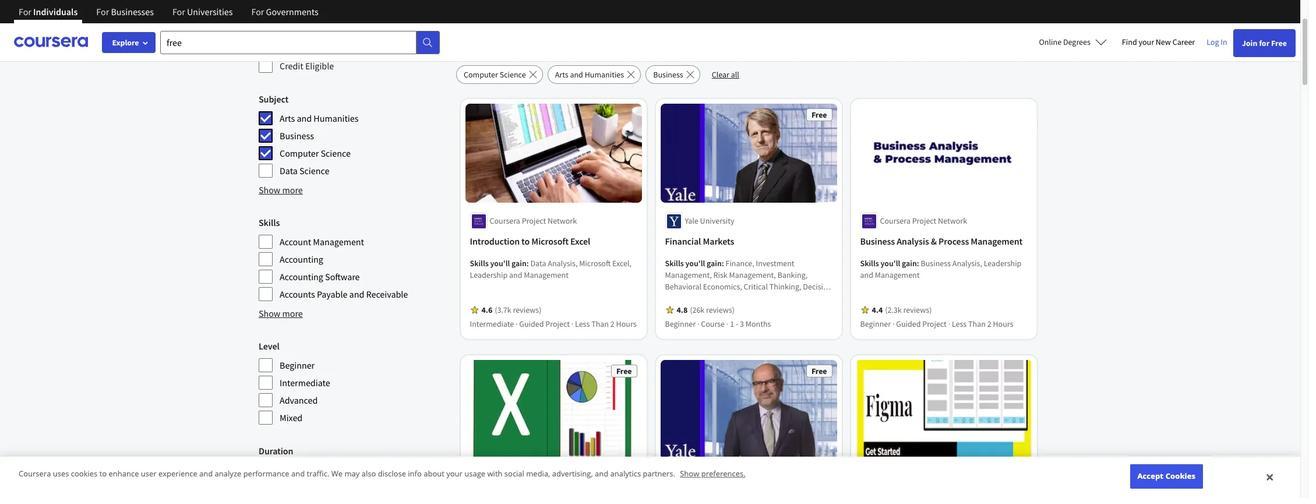Task type: describe. For each thing, give the bounding box(es) containing it.
management right process
[[971, 236, 1023, 247]]

johns
[[490, 473, 511, 483]]

4.6
[[482, 305, 493, 316]]

universities
[[187, 6, 233, 17]]

business for business button
[[653, 69, 683, 80]]

0 horizontal spatial coursera
[[19, 469, 51, 479]]

more for accounts
[[282, 308, 303, 319]]

beginner · guided project · less than 2 hours
[[861, 319, 1014, 330]]

computer science inside subject group
[[280, 147, 351, 159]]

decision
[[804, 282, 833, 292]]

management inside data analysis, microsoft excel, leadership and management
[[524, 270, 569, 281]]

businesses
[[111, 6, 154, 17]]

hopkins
[[512, 473, 541, 483]]

and inside subject group
[[297, 112, 312, 124]]

clear
[[712, 69, 730, 80]]

show more for accounts payable and receivable
[[259, 308, 303, 319]]

skills inside the 'skills' group
[[259, 217, 280, 228]]

arts inside subject group
[[280, 112, 295, 124]]

introduction
[[470, 236, 520, 247]]

reviews) for to
[[513, 305, 542, 316]]

we
[[331, 469, 343, 479]]

1
[[731, 319, 735, 330]]

partners.
[[643, 469, 675, 479]]

making,
[[665, 293, 692, 304]]

filter by
[[259, 24, 299, 38]]

account
[[280, 236, 311, 248]]

1 vertical spatial science
[[321, 147, 351, 159]]

arts inside button
[[555, 69, 569, 80]]

6 · from the left
[[949, 319, 951, 330]]

info
[[408, 469, 422, 479]]

What do you want to learn? text field
[[160, 31, 417, 54]]

cookies
[[71, 469, 98, 479]]

you'll for financial
[[686, 258, 706, 269]]

investment
[[756, 258, 795, 269]]

compliance,
[[722, 305, 765, 316]]

3
[[740, 319, 744, 330]]

credit eligible
[[280, 60, 334, 72]]

degrees
[[1063, 37, 1091, 47]]

uses
[[53, 469, 69, 479]]

coursera for introduction
[[490, 216, 521, 226]]

financial inside finance, investment management, risk management, banking, behavioral economics, critical thinking, decision making, financial analysis, innovation, regulations and compliance, leadership and management
[[694, 293, 725, 304]]

excel,
[[613, 258, 632, 269]]

new
[[1156, 37, 1171, 47]]

online
[[1039, 37, 1062, 47]]

accounts
[[280, 288, 315, 300]]

: for to
[[527, 258, 529, 269]]

business for business analysis & process management
[[861, 236, 895, 247]]

in
[[1221, 37, 1228, 47]]

3 · from the left
[[698, 319, 700, 330]]

humanities inside subject group
[[314, 112, 359, 124]]

cookies
[[1166, 471, 1196, 482]]

hours for introduction to microsoft excel
[[617, 319, 637, 330]]

to inside the introduction to microsoft excel link
[[522, 236, 530, 247]]

science inside button
[[500, 69, 526, 80]]

than for excel
[[592, 319, 609, 330]]

preferences.
[[701, 469, 746, 479]]

analysis
[[897, 236, 930, 247]]

2 vertical spatial science
[[300, 165, 329, 177]]

for universities
[[172, 6, 233, 17]]

all
[[731, 69, 739, 80]]

financial markets link
[[665, 235, 833, 249]]

more for data
[[282, 184, 303, 196]]

business analysis & process management link
[[861, 235, 1028, 249]]

show for accounts
[[259, 308, 281, 319]]

traffic.
[[307, 469, 329, 479]]

computer inside button
[[464, 69, 498, 80]]

4.8
[[677, 305, 688, 316]]

online degrees button
[[1030, 29, 1116, 55]]

intermediate for intermediate · guided project · less than 2 hours
[[470, 319, 514, 330]]

less inside duration group
[[280, 464, 297, 476]]

join for free link
[[1233, 29, 1296, 57]]

you'll for introduction
[[491, 258, 510, 269]]

1 yale from the top
[[685, 216, 699, 226]]

accept
[[1138, 471, 1164, 482]]

than inside duration group
[[298, 464, 318, 476]]

data for analysis,
[[531, 258, 547, 269]]

guided for analysis
[[897, 319, 921, 330]]

(3.7k
[[495, 305, 512, 316]]

show preferences. link
[[680, 469, 746, 479]]

4.6 (3.7k reviews)
[[482, 305, 542, 316]]

(2.3k
[[886, 305, 902, 316]]

accounting for accounting software
[[280, 271, 323, 283]]

critical
[[744, 282, 768, 292]]

computer science button
[[456, 65, 543, 84]]

1 vertical spatial to
[[99, 469, 107, 479]]

4.4
[[872, 305, 883, 316]]

course
[[701, 319, 725, 330]]

log in
[[1207, 37, 1228, 47]]

find
[[1122, 37, 1137, 47]]

gain for analysis
[[902, 258, 917, 269]]

2 for excel
[[611, 319, 615, 330]]

subject group
[[259, 92, 449, 178]]

duration
[[259, 445, 293, 457]]

coursera for business
[[881, 216, 911, 226]]

2 · from the left
[[572, 319, 574, 330]]

markets
[[703, 236, 735, 247]]

show more button for accounts
[[259, 307, 303, 321]]

and inside data analysis, microsoft excel, leadership and management
[[510, 270, 523, 281]]

hours inside duration group
[[327, 464, 350, 476]]

skills group
[[259, 216, 449, 302]]

2 inside duration group
[[320, 464, 325, 476]]

excel
[[571, 236, 591, 247]]

usage
[[465, 469, 485, 479]]

performance
[[243, 469, 289, 479]]

user
[[141, 469, 157, 479]]

skills you'll gain : for business
[[861, 258, 921, 269]]

clear all button
[[705, 65, 746, 84]]

less for process
[[952, 319, 967, 330]]

arts and humanities button
[[548, 65, 641, 84]]

: for analysis
[[917, 258, 920, 269]]

data for science
[[280, 165, 298, 177]]

log in link
[[1201, 35, 1233, 49]]

process
[[939, 236, 970, 247]]

management inside the 'skills' group
[[313, 236, 364, 248]]

media,
[[526, 469, 550, 479]]

and inside business analysis, leadership and management
[[861, 270, 874, 281]]

individuals
[[33, 6, 78, 17]]

social
[[505, 469, 524, 479]]

project down data analysis, microsoft excel, leadership and management
[[546, 319, 570, 330]]

find your new career
[[1122, 37, 1195, 47]]

financial markets
[[665, 236, 735, 247]]

may
[[345, 469, 360, 479]]

(26k
[[690, 305, 705, 316]]

: for markets
[[722, 258, 724, 269]]

coursera uses cookies to enhance user experience and analyze performance and traffic. we may also disclose info about your usage with social media, advertising, and analytics partners. show preferences.
[[19, 469, 746, 479]]

duration group
[[259, 444, 449, 498]]

coursera project network for to
[[490, 216, 577, 226]]

4.4 (2.3k reviews)
[[872, 305, 932, 316]]

humanities inside button
[[585, 69, 624, 80]]

risk
[[714, 270, 728, 281]]

2 management, from the left
[[730, 270, 776, 281]]

for for individuals
[[19, 6, 31, 17]]

2 yale from the top
[[685, 473, 699, 483]]

your inside find your new career link
[[1139, 37, 1154, 47]]

4 · from the left
[[727, 319, 729, 330]]

finance,
[[726, 258, 755, 269]]

accounts payable and receivable
[[280, 288, 408, 300]]

analysis, inside finance, investment management, risk management, banking, behavioral economics, critical thinking, decision making, financial analysis, innovation, regulations and compliance, leadership and management
[[726, 293, 756, 304]]

by
[[287, 24, 299, 38]]

for for governments
[[251, 6, 264, 17]]

analysis, for excel
[[548, 258, 578, 269]]

for for universities
[[172, 6, 185, 17]]



Task type: vqa. For each thing, say whether or not it's contained in the screenshot.
professional certificate
no



Task type: locate. For each thing, give the bounding box(es) containing it.
less for excel
[[575, 319, 590, 330]]

0 vertical spatial humanities
[[585, 69, 624, 80]]

1 gain from the left
[[512, 258, 527, 269]]

1 horizontal spatial computer science
[[464, 69, 526, 80]]

0 vertical spatial accounting
[[280, 253, 323, 265]]

disclose
[[378, 469, 406, 479]]

skills for business analysis & process management
[[861, 258, 879, 269]]

business inside subject group
[[280, 130, 314, 142]]

leadership inside business analysis, leadership and management
[[984, 258, 1022, 269]]

1 yale university from the top
[[685, 216, 735, 226]]

mixed
[[280, 412, 303, 424]]

network
[[548, 216, 577, 226], [939, 216, 968, 226]]

: up risk
[[722, 258, 724, 269]]

accounting down account
[[280, 253, 323, 265]]

for
[[1259, 38, 1270, 48]]

1 horizontal spatial 2
[[611, 319, 615, 330]]

2 guided from the left
[[897, 319, 921, 330]]

network for excel
[[548, 216, 577, 226]]

explore
[[112, 37, 139, 48]]

intermediate · guided project · less than 2 hours
[[470, 319, 637, 330]]

0 horizontal spatial reviews)
[[513, 305, 542, 316]]

to
[[522, 236, 530, 247], [99, 469, 107, 479]]

accounting for accounting
[[280, 253, 323, 265]]

1 horizontal spatial than
[[592, 319, 609, 330]]

business left clear
[[653, 69, 683, 80]]

1 vertical spatial computer
[[280, 147, 319, 159]]

analysis, up "compliance,"
[[726, 293, 756, 304]]

coursera up analysis
[[881, 216, 911, 226]]

find your new career link
[[1116, 35, 1201, 50]]

1 horizontal spatial to
[[522, 236, 530, 247]]

0 vertical spatial computer
[[464, 69, 498, 80]]

0 horizontal spatial arts and humanities
[[280, 112, 359, 124]]

1 · from the left
[[516, 319, 518, 330]]

0 vertical spatial science
[[500, 69, 526, 80]]

for individuals
[[19, 6, 78, 17]]

analyze
[[215, 469, 241, 479]]

beginner · course · 1 - 3 months
[[665, 319, 772, 330]]

0 horizontal spatial hours
[[327, 464, 350, 476]]

computer inside subject group
[[280, 147, 319, 159]]

financial left markets
[[665, 236, 702, 247]]

skills you'll gain : down "financial markets"
[[665, 258, 726, 269]]

3 gain from the left
[[902, 258, 917, 269]]

your right find
[[1139, 37, 1154, 47]]

for left the businesses
[[96, 6, 109, 17]]

analysis, inside data analysis, microsoft excel, leadership and management
[[548, 258, 578, 269]]

skills up account
[[259, 217, 280, 228]]

business up data science
[[280, 130, 314, 142]]

skills down introduction at the left of page
[[470, 258, 489, 269]]

science
[[500, 69, 526, 80], [321, 147, 351, 159], [300, 165, 329, 177]]

2 horizontal spatial 2
[[988, 319, 992, 330]]

skills you'll gain :
[[470, 258, 531, 269], [665, 258, 726, 269], [861, 258, 921, 269]]

management up software
[[313, 236, 364, 248]]

yale up "financial markets"
[[685, 216, 699, 226]]

leadership inside data analysis, microsoft excel, leadership and management
[[470, 270, 508, 281]]

0 horizontal spatial to
[[99, 469, 107, 479]]

business inside business analysis, leadership and management
[[921, 258, 951, 269]]

arts and humanities inside button
[[555, 69, 624, 80]]

regulations
[[665, 305, 706, 316]]

skills
[[259, 217, 280, 228], [470, 258, 489, 269], [665, 258, 684, 269], [861, 258, 879, 269]]

1 skills you'll gain : from the left
[[470, 258, 531, 269]]

to right introduction at the left of page
[[522, 236, 530, 247]]

beginner inside level group
[[280, 360, 315, 371]]

5 · from the left
[[893, 319, 895, 330]]

show right the partners.
[[680, 469, 699, 479]]

-
[[736, 319, 739, 330]]

4 for from the left
[[251, 6, 264, 17]]

1 vertical spatial data
[[531, 258, 547, 269]]

1 vertical spatial show more
[[259, 308, 303, 319]]

2 vertical spatial leadership
[[766, 305, 804, 316]]

skills for introduction to microsoft excel
[[470, 258, 489, 269]]

1 horizontal spatial coursera project network
[[881, 216, 968, 226]]

2 vertical spatial show
[[680, 469, 699, 479]]

business left analysis
[[861, 236, 895, 247]]

intermediate down 4.6
[[470, 319, 514, 330]]

0 horizontal spatial 2
[[320, 464, 325, 476]]

1 horizontal spatial analysis,
[[726, 293, 756, 304]]

microsoft down excel
[[580, 258, 611, 269]]

arts
[[555, 69, 569, 80], [280, 112, 295, 124]]

0 vertical spatial yale university
[[685, 216, 735, 226]]

0 horizontal spatial guided
[[520, 319, 544, 330]]

0 horizontal spatial skills you'll gain :
[[470, 258, 531, 269]]

reviews) up beginner · course · 1 - 3 months
[[707, 305, 735, 316]]

with
[[487, 469, 503, 479]]

career
[[1173, 37, 1195, 47]]

you'll down analysis
[[881, 258, 901, 269]]

coursera
[[490, 216, 521, 226], [881, 216, 911, 226], [19, 469, 51, 479]]

2 horizontal spatial less
[[952, 319, 967, 330]]

microsoft for analysis,
[[580, 258, 611, 269]]

arts and humanities inside subject group
[[280, 112, 359, 124]]

intermediate for intermediate
[[280, 377, 330, 389]]

guided for to
[[520, 319, 544, 330]]

you'll down "financial markets"
[[686, 258, 706, 269]]

microsoft up data analysis, microsoft excel, leadership and management
[[532, 236, 569, 247]]

1 horizontal spatial intermediate
[[470, 319, 514, 330]]

skills up "behavioral"
[[665, 258, 684, 269]]

1 horizontal spatial coursera
[[490, 216, 521, 226]]

management,
[[665, 270, 712, 281], [730, 270, 776, 281]]

governments
[[266, 6, 319, 17]]

than for process
[[969, 319, 986, 330]]

2 : from the left
[[722, 258, 724, 269]]

financial up 4.8 (26k reviews)
[[694, 293, 725, 304]]

arts and humanities
[[555, 69, 624, 80], [280, 112, 359, 124]]

more down accounts
[[282, 308, 303, 319]]

beginner for beginner · guided project · less than 2 hours
[[861, 319, 891, 330]]

yale university up markets
[[685, 216, 735, 226]]

0 horizontal spatial computer science
[[280, 147, 351, 159]]

0 vertical spatial show more button
[[259, 183, 303, 197]]

guided down 4.6 (3.7k reviews)
[[520, 319, 544, 330]]

intermediate
[[470, 319, 514, 330], [280, 377, 330, 389]]

0 horizontal spatial data
[[280, 165, 298, 177]]

1 horizontal spatial hours
[[617, 319, 637, 330]]

coursera project network
[[490, 216, 577, 226], [881, 216, 968, 226]]

0 horizontal spatial you'll
[[491, 258, 510, 269]]

2 show more button from the top
[[259, 307, 303, 321]]

gain down introduction to microsoft excel
[[512, 258, 527, 269]]

your right 'about' on the bottom left of page
[[446, 469, 463, 479]]

microsoft inside data analysis, microsoft excel, leadership and management
[[580, 258, 611, 269]]

1 show more button from the top
[[259, 183, 303, 197]]

0 horizontal spatial coursera project network
[[490, 216, 577, 226]]

gain up risk
[[707, 258, 722, 269]]

join for free
[[1242, 38, 1287, 48]]

skills you'll gain : for financial
[[665, 258, 726, 269]]

0 horizontal spatial computer
[[280, 147, 319, 159]]

beginner up advanced
[[280, 360, 315, 371]]

for governments
[[251, 6, 319, 17]]

1 horizontal spatial your
[[1139, 37, 1154, 47]]

1 horizontal spatial less
[[575, 319, 590, 330]]

project down 4.4 (2.3k reviews)
[[923, 319, 947, 330]]

1 horizontal spatial :
[[722, 258, 724, 269]]

business analysis & process management
[[861, 236, 1023, 247]]

2 more from the top
[[282, 308, 303, 319]]

0 horizontal spatial your
[[446, 469, 463, 479]]

business
[[653, 69, 683, 80], [280, 130, 314, 142], [861, 236, 895, 247], [921, 258, 951, 269]]

introduction to microsoft excel link
[[470, 235, 638, 249]]

1 vertical spatial computer science
[[280, 147, 351, 159]]

2 horizontal spatial gain
[[902, 258, 917, 269]]

0 vertical spatial financial
[[665, 236, 702, 247]]

: down analysis
[[917, 258, 920, 269]]

show more for data science
[[259, 184, 303, 196]]

analytics
[[610, 469, 641, 479]]

1 horizontal spatial management,
[[730, 270, 776, 281]]

data science
[[280, 165, 329, 177]]

2 horizontal spatial analysis,
[[953, 258, 983, 269]]

0 vertical spatial arts
[[555, 69, 569, 80]]

1 vertical spatial your
[[446, 469, 463, 479]]

show up "level"
[[259, 308, 281, 319]]

2 coursera project network from the left
[[881, 216, 968, 226]]

coursera up introduction at the left of page
[[490, 216, 521, 226]]

2 horizontal spatial beginner
[[861, 319, 891, 330]]

analysis, for process
[[953, 258, 983, 269]]

for up filter at the top of page
[[251, 6, 264, 17]]

gain for markets
[[707, 258, 722, 269]]

accept cookies button
[[1130, 465, 1203, 489]]

1 show more from the top
[[259, 184, 303, 196]]

finance, investment management, risk management, banking, behavioral economics, critical thinking, decision making, financial analysis, innovation, regulations and compliance, leadership and management
[[665, 258, 833, 327]]

0 horizontal spatial management,
[[665, 270, 712, 281]]

for for businesses
[[96, 6, 109, 17]]

behavioral
[[665, 282, 702, 292]]

beginner for beginner · course · 1 - 3 months
[[665, 319, 696, 330]]

1 vertical spatial leadership
[[470, 270, 508, 281]]

analysis, down process
[[953, 258, 983, 269]]

1 accounting from the top
[[280, 253, 323, 265]]

&
[[931, 236, 937, 247]]

management inside business analysis, leadership and management
[[875, 270, 920, 281]]

and inside the 'skills' group
[[349, 288, 364, 300]]

2 for from the left
[[96, 6, 109, 17]]

1 vertical spatial intermediate
[[280, 377, 330, 389]]

0 horizontal spatial humanities
[[314, 112, 359, 124]]

: down introduction to microsoft excel
[[527, 258, 529, 269]]

2 gain from the left
[[707, 258, 722, 269]]

also
[[362, 469, 376, 479]]

coursera left uses
[[19, 469, 51, 479]]

show for data
[[259, 184, 281, 196]]

show more down accounts
[[259, 308, 303, 319]]

None search field
[[160, 31, 440, 54]]

analysis, down the introduction to microsoft excel link
[[548, 258, 578, 269]]

skills you'll gain : down analysis
[[861, 258, 921, 269]]

intermediate inside level group
[[280, 377, 330, 389]]

you'll down introduction at the left of page
[[491, 258, 510, 269]]

thinking,
[[770, 282, 802, 292]]

yale university right the partners.
[[685, 473, 735, 483]]

1 horizontal spatial guided
[[897, 319, 921, 330]]

beginner down 4.8
[[665, 319, 696, 330]]

0 vertical spatial microsoft
[[532, 236, 569, 247]]

1 more from the top
[[282, 184, 303, 196]]

more
[[282, 184, 303, 196], [282, 308, 303, 319]]

more down data science
[[282, 184, 303, 196]]

2 yale university from the top
[[685, 473, 735, 483]]

2 horizontal spatial than
[[969, 319, 986, 330]]

show more button for data
[[259, 183, 303, 197]]

1 horizontal spatial computer
[[464, 69, 498, 80]]

1 horizontal spatial network
[[939, 216, 968, 226]]

skills you'll gain : for introduction
[[470, 258, 531, 269]]

0 horizontal spatial microsoft
[[532, 236, 569, 247]]

accounting up accounts
[[280, 271, 323, 283]]

0 horizontal spatial leadership
[[470, 270, 508, 281]]

2 you'll from the left
[[686, 258, 706, 269]]

johns hopkins university
[[490, 473, 577, 483]]

1 vertical spatial arts and humanities
[[280, 112, 359, 124]]

0 horizontal spatial less
[[280, 464, 297, 476]]

for left the universities
[[172, 6, 185, 17]]

2 horizontal spatial skills you'll gain :
[[861, 258, 921, 269]]

data inside subject group
[[280, 165, 298, 177]]

0 vertical spatial intermediate
[[470, 319, 514, 330]]

3 : from the left
[[917, 258, 920, 269]]

business for business analysis, leadership and management
[[921, 258, 951, 269]]

credit
[[280, 60, 303, 72]]

coursera project network for analysis
[[881, 216, 968, 226]]

yale
[[685, 216, 699, 226], [685, 473, 699, 483]]

2 horizontal spatial leadership
[[984, 258, 1022, 269]]

banking,
[[778, 270, 808, 281]]

network for process
[[939, 216, 968, 226]]

gain for to
[[512, 258, 527, 269]]

2 horizontal spatial :
[[917, 258, 920, 269]]

1 network from the left
[[548, 216, 577, 226]]

0 horizontal spatial gain
[[512, 258, 527, 269]]

skills for financial markets
[[665, 258, 684, 269]]

yale university
[[685, 216, 735, 226], [685, 473, 735, 483]]

1 horizontal spatial you'll
[[686, 258, 706, 269]]

data inside data analysis, microsoft excel, leadership and management
[[531, 258, 547, 269]]

management inside finance, investment management, risk management, banking, behavioral economics, critical thinking, decision making, financial analysis, innovation, regulations and compliance, leadership and management
[[665, 317, 710, 327]]

project up introduction to microsoft excel
[[522, 216, 546, 226]]

explore button
[[102, 32, 156, 53]]

enhance
[[109, 469, 139, 479]]

1 coursera project network from the left
[[490, 216, 577, 226]]

0 horizontal spatial than
[[298, 464, 318, 476]]

software
[[325, 271, 360, 283]]

0 vertical spatial leadership
[[984, 258, 1022, 269]]

3 skills you'll gain : from the left
[[861, 258, 921, 269]]

management
[[971, 236, 1023, 247], [313, 236, 364, 248], [524, 270, 569, 281], [875, 270, 920, 281], [665, 317, 710, 327]]

hours for business analysis & process management
[[994, 319, 1014, 330]]

3 for from the left
[[172, 6, 185, 17]]

coursera project network up &
[[881, 216, 968, 226]]

data analysis, microsoft excel, leadership and management
[[470, 258, 632, 281]]

microsoft for to
[[532, 236, 569, 247]]

1 vertical spatial show more button
[[259, 307, 303, 321]]

than
[[592, 319, 609, 330], [969, 319, 986, 330], [298, 464, 318, 476]]

management, up critical
[[730, 270, 776, 281]]

1 horizontal spatial skills you'll gain :
[[665, 258, 726, 269]]

0 horizontal spatial network
[[548, 216, 577, 226]]

2 horizontal spatial hours
[[994, 319, 1014, 330]]

1 vertical spatial yale university
[[685, 473, 735, 483]]

for left "individuals"
[[19, 6, 31, 17]]

you'll for business
[[881, 258, 901, 269]]

introduction to microsoft excel
[[470, 236, 591, 247]]

1 vertical spatial yale
[[685, 473, 699, 483]]

1 horizontal spatial beginner
[[665, 319, 696, 330]]

2 skills you'll gain : from the left
[[665, 258, 726, 269]]

1 horizontal spatial arts and humanities
[[555, 69, 624, 80]]

analysis, inside business analysis, leadership and management
[[953, 258, 983, 269]]

free
[[1272, 38, 1287, 48], [812, 110, 827, 120], [617, 366, 632, 377], [812, 366, 827, 377]]

yale left preferences.
[[685, 473, 699, 483]]

2 horizontal spatial reviews)
[[904, 305, 932, 316]]

network up the introduction to microsoft excel link
[[548, 216, 577, 226]]

filter
[[259, 24, 285, 38]]

1 for from the left
[[19, 6, 31, 17]]

computer science
[[464, 69, 526, 80], [280, 147, 351, 159]]

1 horizontal spatial reviews)
[[707, 305, 735, 316]]

management, up "behavioral"
[[665, 270, 712, 281]]

network up process
[[939, 216, 968, 226]]

3 you'll from the left
[[881, 258, 901, 269]]

show down data science
[[259, 184, 281, 196]]

1 horizontal spatial leadership
[[766, 305, 804, 316]]

gain
[[512, 258, 527, 269], [707, 258, 722, 269], [902, 258, 917, 269]]

1 vertical spatial more
[[282, 308, 303, 319]]

accept cookies
[[1138, 471, 1196, 482]]

show more
[[259, 184, 303, 196], [259, 308, 303, 319]]

0 horizontal spatial intermediate
[[280, 377, 330, 389]]

1 vertical spatial accounting
[[280, 271, 323, 283]]

banner navigation
[[9, 0, 328, 32]]

beginner for beginner
[[280, 360, 315, 371]]

2 show more from the top
[[259, 308, 303, 319]]

humanities
[[585, 69, 624, 80], [314, 112, 359, 124]]

1 guided from the left
[[520, 319, 544, 330]]

0 vertical spatial to
[[522, 236, 530, 247]]

0 vertical spatial yale
[[685, 216, 699, 226]]

2 accounting from the top
[[280, 271, 323, 283]]

·
[[516, 319, 518, 330], [572, 319, 574, 330], [698, 319, 700, 330], [727, 319, 729, 330], [893, 319, 895, 330], [949, 319, 951, 330]]

1 horizontal spatial microsoft
[[580, 258, 611, 269]]

project up &
[[913, 216, 937, 226]]

2 network from the left
[[939, 216, 968, 226]]

hours
[[617, 319, 637, 330], [994, 319, 1014, 330], [327, 464, 350, 476]]

financial
[[665, 236, 702, 247], [694, 293, 725, 304]]

0 vertical spatial data
[[280, 165, 298, 177]]

1 you'll from the left
[[491, 258, 510, 269]]

management down the introduction to microsoft excel link
[[524, 270, 569, 281]]

0 vertical spatial show
[[259, 184, 281, 196]]

0 horizontal spatial arts
[[280, 112, 295, 124]]

2 reviews) from the left
[[707, 305, 735, 316]]

eligible
[[305, 60, 334, 72]]

level
[[259, 340, 280, 352]]

leadership inside finance, investment management, risk management, banking, behavioral economics, critical thinking, decision making, financial analysis, innovation, regulations and compliance, leadership and management
[[766, 305, 804, 316]]

level group
[[259, 339, 449, 425]]

payable
[[317, 288, 348, 300]]

0 vertical spatial arts and humanities
[[555, 69, 624, 80]]

university
[[701, 216, 735, 226], [542, 473, 577, 483], [701, 473, 735, 483]]

and inside arts and humanities button
[[570, 69, 583, 80]]

1 : from the left
[[527, 258, 529, 269]]

microsoft
[[532, 236, 569, 247], [580, 258, 611, 269]]

show more button down accounts
[[259, 307, 303, 321]]

1 vertical spatial financial
[[694, 293, 725, 304]]

microsoft inside the introduction to microsoft excel link
[[532, 236, 569, 247]]

leadership
[[984, 258, 1022, 269], [470, 270, 508, 281], [766, 305, 804, 316]]

management up (2.3k
[[875, 270, 920, 281]]

2 horizontal spatial coursera
[[881, 216, 911, 226]]

0 vertical spatial more
[[282, 184, 303, 196]]

economics,
[[704, 282, 743, 292]]

business analysis, leadership and management
[[861, 258, 1022, 281]]

computer science inside button
[[464, 69, 526, 80]]

intermediate up advanced
[[280, 377, 330, 389]]

0 horizontal spatial beginner
[[280, 360, 315, 371]]

reviews) for markets
[[707, 305, 735, 316]]

show more down data science
[[259, 184, 303, 196]]

0 horizontal spatial analysis,
[[548, 258, 578, 269]]

guided down 4.4 (2.3k reviews)
[[897, 319, 921, 330]]

about
[[424, 469, 445, 479]]

2 for process
[[988, 319, 992, 330]]

4.8 (26k reviews)
[[677, 305, 735, 316]]

0 vertical spatial your
[[1139, 37, 1154, 47]]

1 horizontal spatial arts
[[555, 69, 569, 80]]

1 reviews) from the left
[[513, 305, 542, 316]]

0 vertical spatial computer science
[[464, 69, 526, 80]]

skills up 4.4
[[861, 258, 879, 269]]

3 reviews) from the left
[[904, 305, 932, 316]]

to right "cookies"
[[99, 469, 107, 479]]

gain down analysis
[[902, 258, 917, 269]]

for businesses
[[96, 6, 154, 17]]

1 vertical spatial microsoft
[[580, 258, 611, 269]]

accounting
[[280, 253, 323, 265], [280, 271, 323, 283]]

account management
[[280, 236, 364, 248]]

subject
[[259, 93, 289, 105]]

skills you'll gain : down introduction at the left of page
[[470, 258, 531, 269]]

coursera image
[[14, 33, 88, 51]]

0 vertical spatial show more
[[259, 184, 303, 196]]

beginner down 4.4
[[861, 319, 891, 330]]

business down &
[[921, 258, 951, 269]]

experience
[[158, 469, 197, 479]]

reviews) for analysis
[[904, 305, 932, 316]]

coursera project network up introduction to microsoft excel
[[490, 216, 577, 226]]

management down regulations
[[665, 317, 710, 327]]

1 management, from the left
[[665, 270, 712, 281]]

reviews) right (3.7k
[[513, 305, 542, 316]]

business inside button
[[653, 69, 683, 80]]

reviews) up the 'beginner · guided project · less than 2 hours'
[[904, 305, 932, 316]]

show more button down data science
[[259, 183, 303, 197]]



